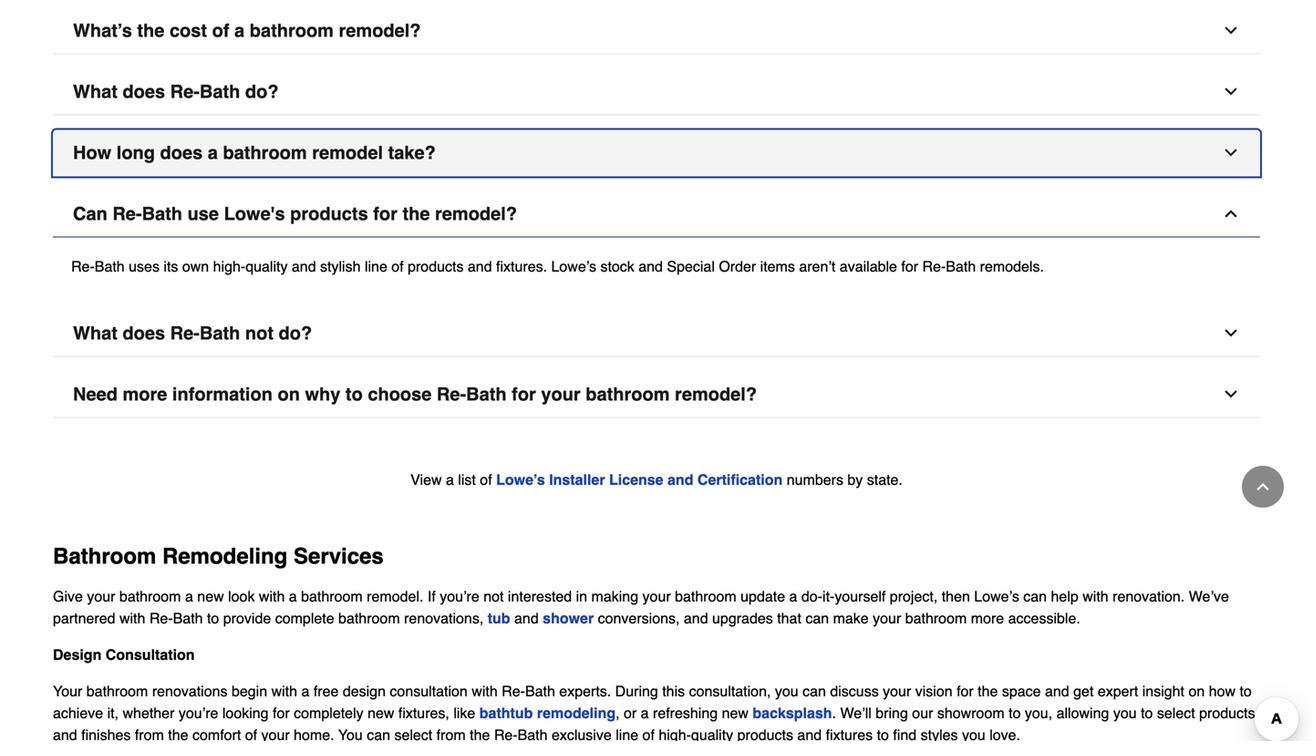 Task type: locate. For each thing, give the bounding box(es) containing it.
1 horizontal spatial you
[[962, 727, 986, 742]]

lowe's left the "stock"
[[551, 258, 597, 275]]

1 horizontal spatial line
[[616, 727, 639, 742]]

0 vertical spatial chevron down image
[[1222, 22, 1241, 40]]

2 from from the left
[[437, 727, 466, 742]]

1 what from the top
[[73, 81, 118, 102]]

shower
[[543, 610, 594, 627]]

2 what from the top
[[73, 323, 118, 344]]

on left why at the left bottom of page
[[278, 384, 300, 405]]

0 horizontal spatial lowe's
[[496, 472, 545, 489]]

help
[[1051, 589, 1079, 605]]

2 vertical spatial lowe's
[[974, 589, 1020, 605]]

shower link
[[543, 610, 594, 627]]

re- down the can
[[71, 258, 95, 275]]

bath left remodels.
[[946, 258, 976, 275]]

bathroom inside your bathroom renovations begin with a free design consultation with re-bath experts. during this consultation, you can discuss your vision for the space and get expert insight on how to achieve it, whether you're looking for completely new fixtures, like
[[86, 683, 148, 700]]

chevron up image
[[1222, 205, 1241, 223]]

do? up how long does a bathroom remodel take?
[[245, 81, 279, 102]]

can right you
[[367, 727, 390, 742]]

does for do?
[[123, 81, 165, 102]]

1 vertical spatial chevron down image
[[1222, 144, 1241, 162]]

of down looking
[[245, 727, 257, 742]]

home.
[[294, 727, 334, 742]]

bath down what's the cost of a bathroom remodel? at the left of page
[[200, 81, 240, 102]]

high- right own on the top of the page
[[213, 258, 246, 275]]

remodeling
[[537, 705, 616, 722]]

1 horizontal spatial new
[[368, 705, 394, 722]]

1 vertical spatial lowe's
[[496, 472, 545, 489]]

0 horizontal spatial remodel?
[[339, 20, 421, 41]]

products
[[290, 204, 368, 225], [408, 258, 464, 275], [1200, 705, 1256, 722], [738, 727, 794, 742]]

can up accessible.
[[1024, 589, 1047, 605]]

0 horizontal spatial from
[[135, 727, 164, 742]]

bathroom inside 'need more information on why to choose re-bath for your bathroom remodel?' button
[[586, 384, 670, 405]]

your
[[53, 683, 82, 700]]

to inside the 'give your bathroom a new look with a bathroom remodel. if you're not interested in making your bathroom update a do-it-yourself project, then lowe's can help with renovation. we've partnered with re-bath to provide complete bathroom renovations,'
[[207, 610, 219, 627]]

a down bathroom remodeling services
[[185, 589, 193, 605]]

select down fixtures,
[[394, 727, 433, 742]]

to inside button
[[346, 384, 363, 405]]

lowe's right list
[[496, 472, 545, 489]]

your down looking
[[261, 727, 290, 742]]

bring
[[876, 705, 908, 722]]

bath inside the 'give your bathroom a new look with a bathroom remodel. if you're not interested in making your bathroom update a do-it-yourself project, then lowe's can help with renovation. we've partnered with re-bath to provide complete bathroom renovations,'
[[173, 610, 203, 627]]

0 horizontal spatial select
[[394, 727, 433, 742]]

0 horizontal spatial you
[[775, 683, 799, 700]]

do? up why at the left bottom of page
[[279, 323, 312, 344]]

making
[[592, 589, 639, 605]]

1 vertical spatial more
[[971, 610, 1005, 627]]

bath left uses
[[95, 258, 125, 275]]

0 horizontal spatial high-
[[213, 258, 246, 275]]

bath down bathtub remodeling link
[[518, 727, 548, 742]]

,
[[616, 705, 620, 722]]

0 vertical spatial not
[[245, 323, 274, 344]]

the inside can re-bath use lowe's products for the remodel? button
[[403, 204, 430, 225]]

0 vertical spatial does
[[123, 81, 165, 102]]

space
[[1002, 683, 1041, 700]]

1 chevron down image from the top
[[1222, 22, 1241, 40]]

your up partnered
[[87, 589, 115, 605]]

1 horizontal spatial not
[[484, 589, 504, 605]]

1 horizontal spatial more
[[971, 610, 1005, 627]]

more
[[123, 384, 167, 405], [971, 610, 1005, 627]]

0 horizontal spatial quality
[[246, 258, 288, 275]]

line down or
[[616, 727, 639, 742]]

not up tub link
[[484, 589, 504, 605]]

re- right the can
[[113, 204, 142, 225]]

project,
[[890, 589, 938, 605]]

chevron down image inside what's the cost of a bathroom remodel? button
[[1222, 22, 1241, 40]]

line right 'stylish'
[[365, 258, 388, 275]]

quality down refreshing
[[691, 727, 734, 742]]

available
[[840, 258, 898, 275]]

your up installer
[[541, 384, 581, 405]]

to right why at the left bottom of page
[[346, 384, 363, 405]]

what for what does re-bath not do?
[[73, 323, 118, 344]]

re- right available
[[923, 258, 946, 275]]

1 vertical spatial you're
[[179, 705, 218, 722]]

it,
[[107, 705, 119, 722]]

quality
[[246, 258, 288, 275], [691, 727, 734, 742]]

uses
[[129, 258, 160, 275]]

lowe's right the then
[[974, 589, 1020, 605]]

new down "consultation," at the bottom of the page
[[722, 705, 749, 722]]

0 vertical spatial more
[[123, 384, 167, 405]]

bath up consultation
[[173, 610, 203, 627]]

chevron down image
[[1222, 83, 1241, 101], [1222, 144, 1241, 162]]

list
[[458, 472, 476, 489]]

it-
[[823, 589, 835, 605]]

your
[[541, 384, 581, 405], [87, 589, 115, 605], [643, 589, 671, 605], [873, 610, 901, 627], [883, 683, 912, 700], [261, 727, 290, 742]]

the
[[137, 20, 165, 41], [403, 204, 430, 225], [978, 683, 998, 700], [168, 727, 188, 742], [470, 727, 490, 742]]

1 from from the left
[[135, 727, 164, 742]]

0 horizontal spatial on
[[278, 384, 300, 405]]

what for what does re-bath do?
[[73, 81, 118, 102]]

a up use
[[208, 142, 218, 163]]

fixtures
[[826, 727, 873, 742]]

products down backsplash link
[[738, 727, 794, 742]]

new left look
[[197, 589, 224, 605]]

on left how on the bottom of the page
[[1189, 683, 1205, 700]]

what does re-bath not do?
[[73, 323, 312, 344]]

what
[[73, 81, 118, 102], [73, 323, 118, 344]]

quality down lowe's
[[246, 258, 288, 275]]

2 vertical spatial does
[[123, 323, 165, 344]]

1 horizontal spatial you're
[[440, 589, 480, 605]]

to
[[346, 384, 363, 405], [207, 610, 219, 627], [1240, 683, 1252, 700], [1009, 705, 1021, 722], [1141, 705, 1153, 722], [877, 727, 889, 742]]

0 horizontal spatial not
[[245, 323, 274, 344]]

.   we'll bring our showroom to you, allowing you to select products and finishes from the comfort of your home. you can select from the re-bath exclusive line of high-quality products and fixtures to find styles you love.
[[53, 705, 1256, 742]]

new down design
[[368, 705, 394, 722]]

a inside your bathroom renovations begin with a free design consultation with re-bath experts. during this consultation, you can discuss your vision for the space and get expert insight on how to achieve it, whether you're looking for completely new fixtures, like
[[301, 683, 310, 700]]

bathroom remodeling services
[[53, 544, 384, 569]]

to right how on the bottom of the page
[[1240, 683, 1252, 700]]

1 chevron down image from the top
[[1222, 83, 1241, 101]]

high-
[[213, 258, 246, 275], [659, 727, 691, 742]]

do-
[[802, 589, 823, 605]]

give
[[53, 589, 83, 605]]

showroom
[[938, 705, 1005, 722]]

0 vertical spatial line
[[365, 258, 388, 275]]

lowe's installer license and certification link
[[496, 472, 783, 489]]

you inside your bathroom renovations begin with a free design consultation with re-bath experts. during this consultation, you can discuss your vision for the space and get expert insight on how to achieve it, whether you're looking for completely new fixtures, like
[[775, 683, 799, 700]]

bathroom inside what's the cost of a bathroom remodel? button
[[250, 20, 334, 41]]

does down uses
[[123, 323, 165, 344]]

1 horizontal spatial on
[[1189, 683, 1205, 700]]

re- down bathtub
[[494, 727, 518, 742]]

line
[[365, 258, 388, 275], [616, 727, 639, 742]]

not inside "what does re-bath not do?" button
[[245, 323, 274, 344]]

select down "insight"
[[1157, 705, 1196, 722]]

re- up bathtub
[[502, 683, 525, 700]]

take?
[[388, 142, 436, 163]]

remodel?
[[339, 20, 421, 41], [435, 204, 517, 225], [675, 384, 757, 405]]

0 vertical spatial on
[[278, 384, 300, 405]]

vision
[[916, 683, 953, 700]]

use
[[188, 204, 219, 225]]

of right cost at the left of the page
[[212, 20, 229, 41]]

get
[[1074, 683, 1094, 700]]

0 horizontal spatial more
[[123, 384, 167, 405]]

the up showroom
[[978, 683, 998, 700]]

to down "insight"
[[1141, 705, 1153, 722]]

remodel.
[[367, 589, 424, 605]]

chevron down image inside "what does re-bath not do?" button
[[1222, 324, 1241, 343]]

design consultation
[[53, 647, 195, 664]]

does up long
[[123, 81, 165, 102]]

quality inside .   we'll bring our showroom to you, allowing you to select products and finishes from the comfort of your home. you can select from the re-bath exclusive line of high-quality products and fixtures to find styles you love.
[[691, 727, 734, 742]]

you up backsplash
[[775, 683, 799, 700]]

of down bathtub remodeling , or a refreshing new backsplash
[[643, 727, 655, 742]]

bath inside your bathroom renovations begin with a free design consultation with re-bath experts. during this consultation, you can discuss your vision for the space and get expert insight on how to achieve it, whether you're looking for completely new fixtures, like
[[525, 683, 555, 700]]

more right need
[[123, 384, 167, 405]]

a up complete
[[289, 589, 297, 605]]

what up how
[[73, 81, 118, 102]]

2 horizontal spatial lowe's
[[974, 589, 1020, 605]]

0 horizontal spatial you're
[[179, 705, 218, 722]]

2 vertical spatial chevron down image
[[1222, 386, 1241, 404]]

consultation,
[[689, 683, 771, 700]]

can up backsplash
[[803, 683, 826, 700]]

1 horizontal spatial remodel?
[[435, 204, 517, 225]]

1 vertical spatial what
[[73, 323, 118, 344]]

state.
[[867, 472, 903, 489]]

and right license
[[668, 472, 694, 489]]

then
[[942, 589, 970, 605]]

1 vertical spatial high-
[[659, 727, 691, 742]]

1 vertical spatial do?
[[279, 323, 312, 344]]

products down how on the bottom of the page
[[1200, 705, 1256, 722]]

1 horizontal spatial from
[[437, 727, 466, 742]]

how long does a bathroom remodel take?
[[73, 142, 436, 163]]

and
[[292, 258, 316, 275], [468, 258, 492, 275], [639, 258, 663, 275], [668, 472, 694, 489], [514, 610, 539, 627], [684, 610, 708, 627], [1045, 683, 1070, 700], [53, 727, 77, 742], [798, 727, 822, 742]]

more left accessible.
[[971, 610, 1005, 627]]

a left do-
[[790, 589, 798, 605]]

lowe's
[[224, 204, 285, 225]]

to left find
[[877, 727, 889, 742]]

0 vertical spatial you're
[[440, 589, 480, 605]]

begin
[[232, 683, 267, 700]]

1 horizontal spatial lowe's
[[551, 258, 597, 275]]

2 vertical spatial remodel?
[[675, 384, 757, 405]]

partnered
[[53, 610, 115, 627]]

1 horizontal spatial quality
[[691, 727, 734, 742]]

you down showroom
[[962, 727, 986, 742]]

can inside your bathroom renovations begin with a free design consultation with re-bath experts. during this consultation, you can discuss your vision for the space and get expert insight on how to achieve it, whether you're looking for completely new fixtures, like
[[803, 683, 826, 700]]

from down whether
[[135, 727, 164, 742]]

and left upgrades
[[684, 610, 708, 627]]

and inside your bathroom renovations begin with a free design consultation with re-bath experts. during this consultation, you can discuss your vision for the space and get expert insight on how to achieve it, whether you're looking for completely new fixtures, like
[[1045, 683, 1070, 700]]

0 vertical spatial quality
[[246, 258, 288, 275]]

1 vertical spatial chevron down image
[[1222, 324, 1241, 343]]

products up 'stylish'
[[290, 204, 368, 225]]

from down like
[[437, 727, 466, 742]]

your up bring
[[883, 683, 912, 700]]

1 vertical spatial you
[[1114, 705, 1137, 722]]

experts.
[[559, 683, 611, 700]]

not up information
[[245, 323, 274, 344]]

2 horizontal spatial new
[[722, 705, 749, 722]]

chevron down image
[[1222, 22, 1241, 40], [1222, 324, 1241, 343], [1222, 386, 1241, 404]]

order
[[719, 258, 756, 275]]

products left the fixtures.
[[408, 258, 464, 275]]

special
[[667, 258, 715, 275]]

1 vertical spatial quality
[[691, 727, 734, 742]]

bathtub
[[480, 705, 533, 722]]

the down take?
[[403, 204, 430, 225]]

fixtures,
[[398, 705, 450, 722]]

bath inside .   we'll bring our showroom to you, allowing you to select products and finishes from the comfort of your home. you can select from the re-bath exclusive line of high-quality products and fixtures to find styles you love.
[[518, 727, 548, 742]]

chevron down image for remodel?
[[1222, 22, 1241, 40]]

cost
[[170, 20, 207, 41]]

does right long
[[160, 142, 203, 163]]

of right list
[[480, 472, 492, 489]]

and left the fixtures.
[[468, 258, 492, 275]]

you're
[[440, 589, 480, 605], [179, 705, 218, 722]]

2 chevron down image from the top
[[1222, 144, 1241, 162]]

that
[[777, 610, 802, 627]]

and down backsplash
[[798, 727, 822, 742]]

with
[[259, 589, 285, 605], [1083, 589, 1109, 605], [119, 610, 145, 627], [271, 683, 297, 700], [472, 683, 498, 700]]

remodel
[[312, 142, 383, 163]]

0 vertical spatial chevron down image
[[1222, 83, 1241, 101]]

high- inside .   we'll bring our showroom to you, allowing you to select products and finishes from the comfort of your home. you can select from the re-bath exclusive line of high-quality products and fixtures to find styles you love.
[[659, 727, 691, 742]]

looking
[[222, 705, 269, 722]]

own
[[182, 258, 209, 275]]

1 vertical spatial on
[[1189, 683, 1205, 700]]

fixtures.
[[496, 258, 547, 275]]

1 horizontal spatial high-
[[659, 727, 691, 742]]

and left get
[[1045, 683, 1070, 700]]

stock
[[601, 258, 635, 275]]

your down project, on the right bottom
[[873, 610, 901, 627]]

3 chevron down image from the top
[[1222, 386, 1241, 404]]

in
[[576, 589, 588, 605]]

re- inside your bathroom renovations begin with a free design consultation with re-bath experts. during this consultation, you can discuss your vision for the space and get expert insight on how to achieve it, whether you're looking for completely new fixtures, like
[[502, 683, 525, 700]]

a
[[234, 20, 245, 41], [208, 142, 218, 163], [446, 472, 454, 489], [185, 589, 193, 605], [289, 589, 297, 605], [790, 589, 798, 605], [301, 683, 310, 700], [641, 705, 649, 722]]

chevron down image inside what does re-bath do? button
[[1222, 83, 1241, 101]]

your up conversions, at the bottom of the page
[[643, 589, 671, 605]]

0 vertical spatial do?
[[245, 81, 279, 102]]

what's the cost of a bathroom remodel?
[[73, 20, 421, 41]]

bath up bathtub remodeling link
[[525, 683, 555, 700]]

with right help
[[1083, 589, 1109, 605]]

1 vertical spatial line
[[616, 727, 639, 742]]

chevron down image inside how long does a bathroom remodel take? button
[[1222, 144, 1241, 162]]

what up need
[[73, 323, 118, 344]]

to left provide
[[207, 610, 219, 627]]

remodeling
[[162, 544, 288, 569]]

you're up renovations, on the bottom left of the page
[[440, 589, 480, 605]]

the left cost at the left of the page
[[137, 20, 165, 41]]

0 horizontal spatial new
[[197, 589, 224, 605]]

0 vertical spatial you
[[775, 683, 799, 700]]

a left the free
[[301, 683, 310, 700]]

make
[[833, 610, 869, 627]]

re- up consultation
[[149, 610, 173, 627]]

can
[[73, 204, 107, 225]]

bath
[[200, 81, 240, 102], [142, 204, 182, 225], [95, 258, 125, 275], [946, 258, 976, 275], [200, 323, 240, 344], [466, 384, 507, 405], [173, 610, 203, 627], [525, 683, 555, 700], [518, 727, 548, 742]]

chevron down image inside 'need more information on why to choose re-bath for your bathroom remodel?' button
[[1222, 386, 1241, 404]]

1 vertical spatial select
[[394, 727, 433, 742]]

our
[[912, 705, 934, 722]]

free
[[314, 683, 339, 700]]

0 vertical spatial select
[[1157, 705, 1196, 722]]

0 vertical spatial what
[[73, 81, 118, 102]]

backsplash link
[[753, 705, 832, 722]]

high- down refreshing
[[659, 727, 691, 742]]

more inside button
[[123, 384, 167, 405]]

why
[[305, 384, 341, 405]]

new
[[197, 589, 224, 605], [368, 705, 394, 722], [722, 705, 749, 722]]

your inside button
[[541, 384, 581, 405]]

0 vertical spatial high-
[[213, 258, 246, 275]]

you down expert
[[1114, 705, 1137, 722]]

2 chevron down image from the top
[[1222, 324, 1241, 343]]

you're down renovations
[[179, 705, 218, 722]]

chevron up image
[[1254, 478, 1272, 496]]

1 vertical spatial not
[[484, 589, 504, 605]]



Task type: vqa. For each thing, say whether or not it's contained in the screenshot.
chevron right image for Patching & Repair
no



Task type: describe. For each thing, give the bounding box(es) containing it.
does for not
[[123, 323, 165, 344]]

completely
[[294, 705, 364, 722]]

line inside .   we'll bring our showroom to you, allowing you to select products and finishes from the comfort of your home. you can select from the re-bath exclusive line of high-quality products and fixtures to find styles you love.
[[616, 727, 639, 742]]

chevron down image for choose
[[1222, 386, 1241, 404]]

this
[[662, 683, 685, 700]]

numbers
[[787, 472, 844, 489]]

and right the "stock"
[[639, 258, 663, 275]]

a left list
[[446, 472, 454, 489]]

backsplash
[[753, 705, 832, 722]]

look
[[228, 589, 255, 605]]

chevron down image for how long does a bathroom remodel take?
[[1222, 144, 1241, 162]]

consultation
[[106, 647, 195, 664]]

view
[[411, 472, 442, 489]]

bathroom inside how long does a bathroom remodel take? button
[[223, 142, 307, 163]]

to inside your bathroom renovations begin with a free design consultation with re-bath experts. during this consultation, you can discuss your vision for the space and get expert insight on how to achieve it, whether you're looking for completely new fixtures, like
[[1240, 683, 1252, 700]]

0 vertical spatial lowe's
[[551, 258, 597, 275]]

need more information on why to choose re-bath for your bathroom remodel? button
[[53, 372, 1261, 418]]

license
[[609, 472, 664, 489]]

re-bath uses its own high-quality and stylish line of products and fixtures. lowe's stock and special order items aren't available for re-bath remodels.
[[71, 258, 1044, 275]]

1 vertical spatial does
[[160, 142, 203, 163]]

bathroom
[[53, 544, 156, 569]]

with up like
[[472, 683, 498, 700]]

its
[[164, 258, 178, 275]]

love.
[[990, 727, 1021, 742]]

interested
[[508, 589, 572, 605]]

re- down cost at the left of the page
[[170, 81, 200, 102]]

with right begin
[[271, 683, 297, 700]]

like
[[454, 705, 476, 722]]

new inside your bathroom renovations begin with a free design consultation with re-bath experts. during this consultation, you can discuss your vision for the space and get expert insight on how to achieve it, whether you're looking for completely new fixtures, like
[[368, 705, 394, 722]]

tub and shower conversions, and upgrades that can make your bathroom more accessible.
[[488, 610, 1081, 627]]

not inside the 'give your bathroom a new look with a bathroom remodel. if you're not interested in making your bathroom update a do-it-yourself project, then lowe's can help with renovation. we've partnered with re-bath to provide complete bathroom renovations,'
[[484, 589, 504, 605]]

re- inside .   we'll bring our showroom to you, allowing you to select products and finishes from the comfort of your home. you can select from the re-bath exclusive line of high-quality products and fixtures to find styles you love.
[[494, 727, 518, 742]]

design
[[53, 647, 102, 664]]

insight
[[1143, 683, 1185, 700]]

can re-bath use lowe's products for the remodel?
[[73, 204, 517, 225]]

update
[[741, 589, 785, 605]]

re- inside the 'give your bathroom a new look with a bathroom remodel. if you're not interested in making your bathroom update a do-it-yourself project, then lowe's can help with renovation. we've partnered with re-bath to provide complete bathroom renovations,'
[[149, 610, 173, 627]]

need more information on why to choose re-bath for your bathroom remodel?
[[73, 384, 757, 405]]

during
[[615, 683, 658, 700]]

upgrades
[[712, 610, 773, 627]]

complete
[[275, 610, 334, 627]]

on inside button
[[278, 384, 300, 405]]

your inside your bathroom renovations begin with a free design consultation with re-bath experts. during this consultation, you can discuss your vision for the space and get expert insight on how to achieve it, whether you're looking for completely new fixtures, like
[[883, 683, 912, 700]]

need
[[73, 384, 118, 405]]

a right cost at the left of the page
[[234, 20, 245, 41]]

we'll
[[841, 705, 872, 722]]

items
[[760, 258, 795, 275]]

what does re-bath not do? button
[[53, 311, 1261, 357]]

1 horizontal spatial select
[[1157, 705, 1196, 722]]

certification
[[698, 472, 783, 489]]

renovations
[[152, 683, 228, 700]]

how long does a bathroom remodel take? button
[[53, 130, 1261, 177]]

design
[[343, 683, 386, 700]]

re- right choose
[[437, 384, 466, 405]]

can inside .   we'll bring our showroom to you, allowing you to select products and finishes from the comfort of your home. you can select from the re-bath exclusive line of high-quality products and fixtures to find styles you love.
[[367, 727, 390, 742]]

the inside your bathroom renovations begin with a free design consultation with re-bath experts. during this consultation, you can discuss your vision for the space and get expert insight on how to achieve it, whether you're looking for completely new fixtures, like
[[978, 683, 998, 700]]

with right look
[[259, 589, 285, 605]]

and down interested
[[514, 610, 539, 627]]

exclusive
[[552, 727, 612, 742]]

installer
[[549, 472, 605, 489]]

with up design consultation
[[119, 610, 145, 627]]

what does re-bath do?
[[73, 81, 279, 102]]

expert
[[1098, 683, 1139, 700]]

0 horizontal spatial line
[[365, 258, 388, 275]]

aren't
[[799, 258, 836, 275]]

what's the cost of a bathroom remodel? button
[[53, 8, 1261, 54]]

and down achieve
[[53, 727, 77, 742]]

can down do-
[[806, 610, 829, 627]]

choose
[[368, 384, 432, 405]]

of inside what's the cost of a bathroom remodel? button
[[212, 20, 229, 41]]

styles
[[921, 727, 958, 742]]

can inside the 'give your bathroom a new look with a bathroom remodel. if you're not interested in making your bathroom update a do-it-yourself project, then lowe's can help with renovation. we've partnered with re-bath to provide complete bathroom renovations,'
[[1024, 589, 1047, 605]]

how
[[73, 142, 111, 163]]

2 horizontal spatial you
[[1114, 705, 1137, 722]]

the down whether
[[168, 727, 188, 742]]

you
[[338, 727, 363, 742]]

the inside what's the cost of a bathroom remodel? button
[[137, 20, 165, 41]]

your bathroom renovations begin with a free design consultation with re-bath experts. during this consultation, you can discuss your vision for the space and get expert insight on how to achieve it, whether you're looking for completely new fixtures, like
[[53, 683, 1252, 722]]

if
[[428, 589, 436, 605]]

lowe's inside the 'give your bathroom a new look with a bathroom remodel. if you're not interested in making your bathroom update a do-it-yourself project, then lowe's can help with renovation. we've partnered with re-bath to provide complete bathroom renovations,'
[[974, 589, 1020, 605]]

2 horizontal spatial remodel?
[[675, 384, 757, 405]]

scroll to top element
[[1242, 466, 1284, 508]]

1 vertical spatial remodel?
[[435, 204, 517, 225]]

consultation
[[390, 683, 468, 700]]

accessible.
[[1009, 610, 1081, 627]]

stylish
[[320, 258, 361, 275]]

you're inside your bathroom renovations begin with a free design consultation with re-bath experts. during this consultation, you can discuss your vision for the space and get expert insight on how to achieve it, whether you're looking for completely new fixtures, like
[[179, 705, 218, 722]]

we've
[[1189, 589, 1230, 605]]

comfort
[[192, 727, 241, 742]]

2 vertical spatial you
[[962, 727, 986, 742]]

conversions,
[[598, 610, 680, 627]]

bathtub remodeling link
[[480, 705, 616, 722]]

or
[[624, 705, 637, 722]]

renovation.
[[1113, 589, 1185, 605]]

achieve
[[53, 705, 103, 722]]

to up 'love.'
[[1009, 705, 1021, 722]]

re- down own on the top of the page
[[170, 323, 200, 344]]

new inside the 'give your bathroom a new look with a bathroom remodel. if you're not interested in making your bathroom update a do-it-yourself project, then lowe's can help with renovation. we've partnered with re-bath to provide complete bathroom renovations,'
[[197, 589, 224, 605]]

bath right choose
[[466, 384, 507, 405]]

on inside your bathroom renovations begin with a free design consultation with re-bath experts. during this consultation, you can discuss your vision for the space and get expert insight on how to achieve it, whether you're looking for completely new fixtures, like
[[1189, 683, 1205, 700]]

chevron down image for what does re-bath do?
[[1222, 83, 1241, 101]]

give your bathroom a new look with a bathroom remodel. if you're not interested in making your bathroom update a do-it-yourself project, then lowe's can help with renovation. we've partnered with re-bath to provide complete bathroom renovations,
[[53, 589, 1230, 627]]

discuss
[[830, 683, 879, 700]]

products inside button
[[290, 204, 368, 225]]

by
[[848, 472, 863, 489]]

0 vertical spatial remodel?
[[339, 20, 421, 41]]

services
[[294, 544, 384, 569]]

the down like
[[470, 727, 490, 742]]

bath left use
[[142, 204, 182, 225]]

and left 'stylish'
[[292, 258, 316, 275]]

bath up information
[[200, 323, 240, 344]]

of right 'stylish'
[[392, 258, 404, 275]]

refreshing
[[653, 705, 718, 722]]

can re-bath use lowe's products for the remodel? button
[[53, 191, 1261, 238]]

tub
[[488, 610, 510, 627]]

you're inside the 'give your bathroom a new look with a bathroom remodel. if you're not interested in making your bathroom update a do-it-yourself project, then lowe's can help with renovation. we've partnered with re-bath to provide complete bathroom renovations,'
[[440, 589, 480, 605]]

your inside .   we'll bring our showroom to you, allowing you to select products and finishes from the comfort of your home. you can select from the re-bath exclusive line of high-quality products and fixtures to find styles you love.
[[261, 727, 290, 742]]

how
[[1209, 683, 1236, 700]]

remodels.
[[980, 258, 1044, 275]]

provide
[[223, 610, 271, 627]]

a right or
[[641, 705, 649, 722]]



